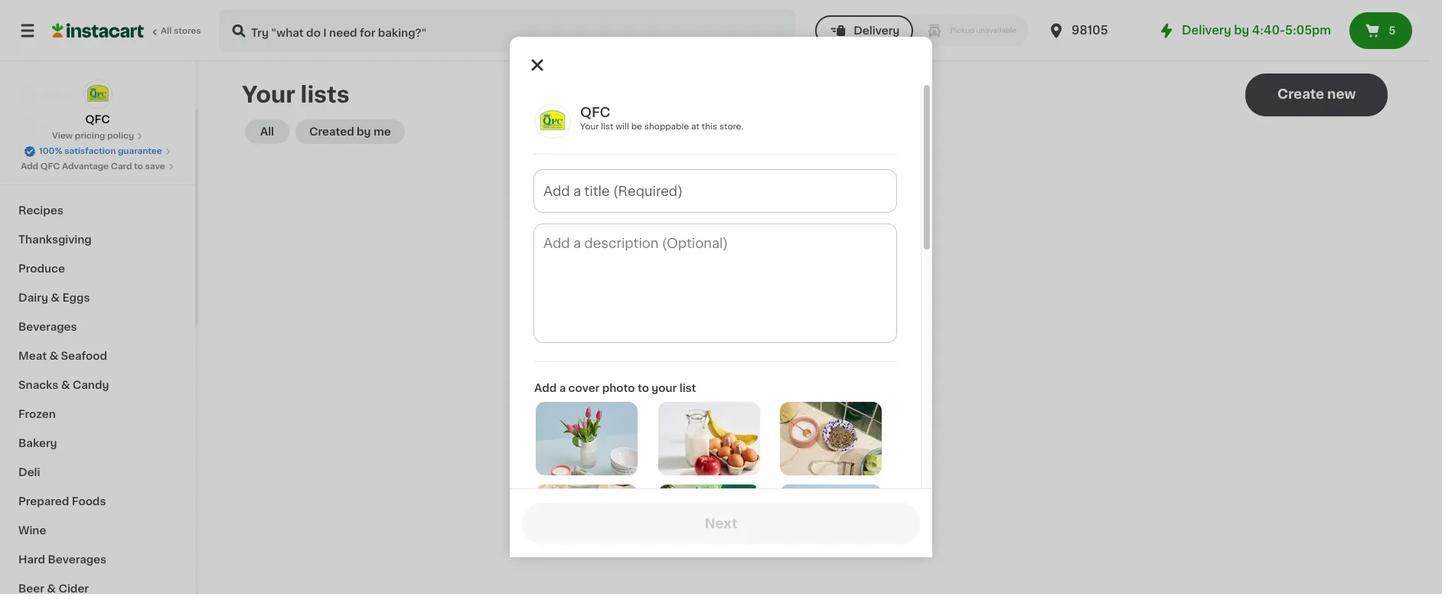 Task type: locate. For each thing, give the bounding box(es) containing it.
prepared foods
[[18, 496, 106, 507]]

be inside qfc your list will be shoppable at this store.
[[632, 123, 642, 131]]

shop link
[[9, 80, 186, 110]]

1 horizontal spatial your
[[581, 123, 599, 131]]

1 horizontal spatial will
[[810, 335, 828, 345]]

add inside 'add qfc advantage card to save' link
[[21, 162, 38, 171]]

1 horizontal spatial qfc logo image
[[535, 104, 571, 139]]

deli
[[18, 467, 40, 478]]

list
[[601, 123, 614, 131], [680, 383, 697, 394]]

0 vertical spatial list
[[601, 123, 614, 131]]

cover
[[569, 383, 600, 394]]

1 vertical spatial to
[[638, 383, 649, 394]]

deli link
[[9, 458, 186, 487]]

an shopper setting a bag of groceries down at someone's door. image
[[658, 484, 760, 558]]

0 horizontal spatial by
[[357, 126, 371, 137]]

&
[[51, 293, 60, 303], [49, 351, 58, 361], [61, 380, 70, 391]]

beverages down the dairy & eggs
[[18, 322, 77, 332]]

qfc
[[581, 106, 611, 119], [85, 114, 110, 125], [40, 162, 60, 171]]

0 horizontal spatial all
[[161, 27, 172, 35]]

& inside dairy & eggs link
[[51, 293, 60, 303]]

be left 'saved'
[[830, 335, 844, 345]]

your
[[652, 383, 677, 394]]

0 vertical spatial lists
[[43, 151, 69, 162]]

& left eggs
[[51, 293, 60, 303]]

list_add_items dialog
[[510, 37, 933, 594]]

1 vertical spatial by
[[357, 126, 371, 137]]

beverages inside hard beverages link
[[48, 554, 107, 565]]

dairy & eggs link
[[9, 283, 186, 312]]

it
[[67, 120, 75, 131]]

2 vertical spatial &
[[61, 380, 70, 391]]

to inside list_add_items dialog
[[638, 383, 649, 394]]

1 vertical spatial add
[[535, 383, 557, 394]]

1 horizontal spatial all
[[260, 126, 274, 137]]

0 vertical spatial by
[[1235, 25, 1250, 36]]

1 vertical spatial lists
[[722, 335, 747, 345]]

98105 button
[[1048, 9, 1140, 52]]

0 horizontal spatial qfc logo image
[[83, 80, 112, 109]]

0 horizontal spatial add
[[21, 162, 38, 171]]

by inside created by me button
[[357, 126, 371, 137]]

all stores link
[[52, 9, 202, 52]]

5:05pm
[[1286, 25, 1332, 36]]

& right meat
[[49, 351, 58, 361]]

all left stores
[[161, 27, 172, 35]]

by for delivery
[[1235, 25, 1250, 36]]

prepared
[[18, 496, 69, 507]]

add up recipes
[[21, 162, 38, 171]]

0 vertical spatial &
[[51, 293, 60, 303]]

by left me at the left
[[357, 126, 371, 137]]

lists left you
[[722, 335, 747, 345]]

lists
[[43, 151, 69, 162], [722, 335, 747, 345]]

0 horizontal spatial your
[[242, 83, 296, 106]]

1 vertical spatial will
[[810, 335, 828, 345]]

0 horizontal spatial will
[[616, 123, 629, 131]]

meat & seafood
[[18, 351, 107, 361]]

delivery inside 'link'
[[1183, 25, 1232, 36]]

created by me
[[309, 126, 391, 137]]

0 vertical spatial to
[[134, 162, 143, 171]]

all
[[161, 27, 172, 35], [260, 126, 274, 137]]

by left 4:40- on the right of page
[[1235, 25, 1250, 36]]

will right create
[[810, 335, 828, 345]]

all button
[[245, 119, 289, 144]]

1 horizontal spatial by
[[1235, 25, 1250, 36]]

2 horizontal spatial qfc
[[581, 106, 611, 119]]

hard beverages
[[18, 554, 107, 565]]

view pricing policy link
[[52, 130, 143, 142]]

again
[[77, 120, 108, 131]]

will inside qfc your list will be shoppable at this store.
[[616, 123, 629, 131]]

0 vertical spatial all
[[161, 27, 172, 35]]

0 vertical spatial your
[[242, 83, 296, 106]]

add for add qfc advantage card to save
[[21, 162, 38, 171]]

foods
[[72, 496, 106, 507]]

all stores
[[161, 27, 201, 35]]

1 vertical spatial all
[[260, 126, 274, 137]]

0 vertical spatial will
[[616, 123, 629, 131]]

hard
[[18, 554, 45, 565]]

5 button
[[1350, 12, 1413, 49]]

your
[[242, 83, 296, 106], [581, 123, 599, 131]]

qfc your list will be shoppable at this store.
[[581, 106, 744, 131]]

will
[[616, 123, 629, 131], [810, 335, 828, 345]]

1 vertical spatial &
[[49, 351, 58, 361]]

qfc inside qfc your list will be shoppable at this store.
[[581, 106, 611, 119]]

1 vertical spatial be
[[830, 335, 844, 345]]

a bar of chocolate cut in half, a yellow pint of white ice cream, a green pint of white ice cream, an open pack of cookies, and a stack of ice cream sandwiches. image
[[536, 484, 638, 558]]

0 horizontal spatial lists
[[43, 151, 69, 162]]

at
[[692, 123, 700, 131]]

& inside meat & seafood link
[[49, 351, 58, 361]]

be
[[632, 123, 642, 131], [830, 335, 844, 345]]

to down guarantee on the top
[[134, 162, 143, 171]]

delivery
[[1183, 25, 1232, 36], [854, 25, 900, 36]]

1 horizontal spatial lists
[[722, 335, 747, 345]]

0 vertical spatial beverages
[[18, 322, 77, 332]]

beverages down the wine link
[[48, 554, 107, 565]]

Add a title (Required) text field
[[535, 170, 897, 212]]

0 horizontal spatial list
[[601, 123, 614, 131]]

dairy & eggs
[[18, 293, 90, 303]]

save
[[145, 162, 165, 171]]

delivery for delivery
[[854, 25, 900, 36]]

be left shoppable
[[632, 123, 642, 131]]

1 horizontal spatial list
[[680, 383, 697, 394]]

0 vertical spatial add
[[21, 162, 38, 171]]

pressed powder, foundation, lip stick, and makeup brushes. image
[[781, 484, 882, 558]]

qfc logo image
[[83, 80, 112, 109], [535, 104, 571, 139]]

wine
[[18, 525, 46, 536]]

all down the your lists
[[260, 126, 274, 137]]

None text field
[[535, 224, 897, 342]]

lists for lists you create will be saved here.
[[722, 335, 747, 345]]

buy it again link
[[9, 110, 186, 141]]

delivery button
[[816, 15, 914, 46]]

list right 'your'
[[680, 383, 697, 394]]

add
[[21, 162, 38, 171], [535, 383, 557, 394]]

1 horizontal spatial delivery
[[1183, 25, 1232, 36]]

add inside list_add_items dialog
[[535, 383, 557, 394]]

me
[[374, 126, 391, 137]]

will for qfc
[[616, 123, 629, 131]]

0 horizontal spatial delivery
[[854, 25, 900, 36]]

by inside delivery by 4:40-5:05pm 'link'
[[1235, 25, 1250, 36]]

to left 'your'
[[638, 383, 649, 394]]

will for lists
[[810, 335, 828, 345]]

None search field
[[219, 9, 796, 52]]

beverages
[[18, 322, 77, 332], [48, 554, 107, 565]]

1 vertical spatial beverages
[[48, 554, 107, 565]]

seafood
[[61, 351, 107, 361]]

to for your
[[638, 383, 649, 394]]

add left a
[[535, 383, 557, 394]]

0 vertical spatial be
[[632, 123, 642, 131]]

list left shoppable
[[601, 123, 614, 131]]

0 horizontal spatial to
[[134, 162, 143, 171]]

lists down the view
[[43, 151, 69, 162]]

delivery by 4:40-5:05pm link
[[1158, 21, 1332, 40]]

0 horizontal spatial be
[[632, 123, 642, 131]]

1 vertical spatial your
[[581, 123, 599, 131]]

1 horizontal spatial to
[[638, 383, 649, 394]]

1 vertical spatial list
[[680, 383, 697, 394]]

delivery inside button
[[854, 25, 900, 36]]

1 horizontal spatial be
[[830, 335, 844, 345]]

recipes
[[18, 205, 63, 216]]

1 horizontal spatial qfc
[[85, 114, 110, 125]]

buy it again
[[43, 120, 108, 131]]

& left candy
[[61, 380, 70, 391]]

create new
[[1278, 88, 1357, 100]]

a
[[560, 383, 566, 394]]

delivery for delivery by 4:40-5:05pm
[[1183, 25, 1232, 36]]

to
[[134, 162, 143, 171], [638, 383, 649, 394]]

qfc for qfc
[[85, 114, 110, 125]]

stores
[[174, 27, 201, 35]]

by
[[1235, 25, 1250, 36], [357, 126, 371, 137]]

100%
[[39, 147, 62, 155]]

& inside snacks & candy link
[[61, 380, 70, 391]]

will left shoppable
[[616, 123, 629, 131]]

1 horizontal spatial add
[[535, 383, 557, 394]]

all inside button
[[260, 126, 274, 137]]



Task type: describe. For each thing, give the bounding box(es) containing it.
lists
[[301, 83, 350, 106]]

advantage
[[62, 162, 109, 171]]

bakery
[[18, 438, 57, 449]]

pricing
[[75, 132, 105, 140]]

store.
[[720, 123, 744, 131]]

5
[[1389, 25, 1396, 36]]

view pricing policy
[[52, 132, 134, 140]]

add qfc advantage card to save link
[[21, 161, 174, 173]]

an apple, a small pitcher of milk, a banana, and a carton of 6 eggs. image
[[658, 402, 760, 476]]

buy
[[43, 120, 65, 131]]

hard beverages link
[[9, 545, 186, 574]]

produce
[[18, 263, 65, 274]]

snacks
[[18, 380, 58, 391]]

& for meat
[[49, 351, 58, 361]]

beverages inside beverages link
[[18, 322, 77, 332]]

shop
[[43, 90, 72, 100]]

lists you create will be saved here.
[[722, 335, 909, 345]]

a small white vase of pink tulips, a stack of 3 white bowls, and a rolled napkin. image
[[536, 402, 638, 476]]

by for created
[[357, 126, 371, 137]]

all for all
[[260, 126, 274, 137]]

qfc link
[[83, 80, 112, 127]]

bakery link
[[9, 429, 186, 458]]

thanksgiving link
[[9, 225, 186, 254]]

create
[[1278, 88, 1325, 100]]

created by me button
[[296, 119, 405, 144]]

candy
[[73, 380, 109, 391]]

100% satisfaction guarantee
[[39, 147, 162, 155]]

view
[[52, 132, 73, 140]]

instacart logo image
[[52, 21, 144, 40]]

thanksgiving
[[18, 234, 92, 245]]

& for snacks
[[61, 380, 70, 391]]

qfc for qfc your list will be shoppable at this store.
[[581, 106, 611, 119]]

eggs
[[62, 293, 90, 303]]

your lists
[[242, 83, 350, 106]]

frozen
[[18, 409, 56, 420]]

list inside qfc your list will be shoppable at this store.
[[601, 123, 614, 131]]

98105
[[1072, 25, 1109, 36]]

you
[[750, 335, 770, 345]]

add qfc advantage card to save
[[21, 162, 165, 171]]

saved
[[847, 335, 879, 345]]

lists for lists
[[43, 151, 69, 162]]

0 horizontal spatial qfc
[[40, 162, 60, 171]]

qfc logo image inside list_add_items dialog
[[535, 104, 571, 139]]

snacks & candy
[[18, 380, 109, 391]]

add a cover photo to your list
[[535, 383, 697, 394]]

lists link
[[9, 141, 186, 172]]

to for save
[[134, 162, 143, 171]]

create new button
[[1246, 74, 1388, 116]]

frozen link
[[9, 400, 186, 429]]

100% satisfaction guarantee button
[[24, 142, 171, 158]]

be for qfc
[[632, 123, 642, 131]]

beverages link
[[9, 312, 186, 342]]

wine link
[[9, 516, 186, 545]]

here.
[[882, 335, 909, 345]]

new
[[1328, 88, 1357, 100]]

policy
[[107, 132, 134, 140]]

all for all stores
[[161, 27, 172, 35]]

satisfaction
[[64, 147, 116, 155]]

photo
[[602, 383, 635, 394]]

your inside qfc your list will be shoppable at this store.
[[581, 123, 599, 131]]

& for dairy
[[51, 293, 60, 303]]

create
[[773, 335, 808, 345]]

a bulb of garlic, a bowl of salt, a bowl of pepper, a bowl of cut celery. image
[[781, 402, 882, 476]]

meat & seafood link
[[9, 342, 186, 371]]

service type group
[[816, 15, 1029, 46]]

meat
[[18, 351, 47, 361]]

guarantee
[[118, 147, 162, 155]]

4:40-
[[1253, 25, 1286, 36]]

dairy
[[18, 293, 48, 303]]

add for add a cover photo to your list
[[535, 383, 557, 394]]

recipes link
[[9, 196, 186, 225]]

none text field inside list_add_items dialog
[[535, 224, 897, 342]]

delivery by 4:40-5:05pm
[[1183, 25, 1332, 36]]

created
[[309, 126, 354, 137]]

snacks & candy link
[[9, 371, 186, 400]]

shoppable
[[645, 123, 689, 131]]

produce link
[[9, 254, 186, 283]]

card
[[111, 162, 132, 171]]

this
[[702, 123, 718, 131]]

be for lists
[[830, 335, 844, 345]]

prepared foods link
[[9, 487, 186, 516]]



Task type: vqa. For each thing, say whether or not it's contained in the screenshot.
will to the bottom
yes



